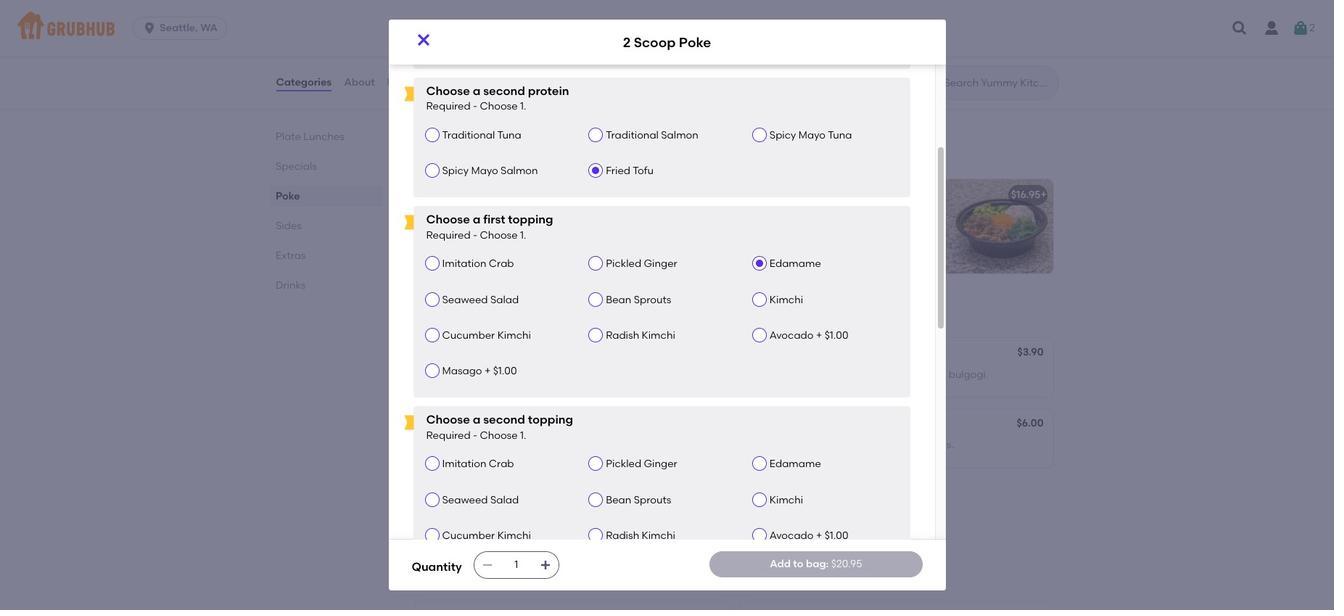 Task type: describe. For each thing, give the bounding box(es) containing it.
add inside poke add sides for an additional charge.
[[412, 150, 430, 160]]

in
[[622, 368, 630, 381]]

0 horizontal spatial veggie
[[538, 510, 571, 522]]

seaweed for second
[[442, 494, 488, 506]]

fried rice with your choice of protein and peas, carrots, and onions.
[[424, 56, 693, 83]]

$12.00
[[1013, 34, 1044, 46]]

1 tempura from the left
[[878, 56, 921, 68]]

1. for choose a second protein
[[520, 101, 527, 113]]

bean for choose a first topping
[[606, 294, 632, 306]]

required for choose a second topping
[[426, 430, 471, 442]]

choose up raw
[[426, 413, 470, 427]]

radish kimchi for choose a first topping
[[606, 329, 676, 342]]

reviews button
[[387, 57, 428, 109]]

4 pieces. fried dumplings filled with beef bulgogi.
[[749, 368, 989, 381]]

spam musubi
[[424, 348, 491, 360]]

reviews
[[387, 76, 428, 88]]

traditional salmon
[[606, 129, 699, 141]]

sauce.
[[992, 56, 1024, 68]]

pieces right 6
[[807, 56, 839, 68]]

2 button
[[1293, 15, 1316, 41]]

seaweed salad for first
[[442, 294, 519, 306]]

radish for choose a first topping
[[606, 329, 640, 342]]

plate
[[275, 131, 301, 143]]

fried down traditional salmon
[[606, 165, 631, 177]]

seasoned
[[504, 368, 551, 381]]

traditional for traditional tuna
[[442, 129, 495, 141]]

seattle,
[[160, 22, 198, 34]]

pieces for 4 pieces fried pork and veggie dumplings.
[[432, 510, 464, 522]]

wrapped
[[575, 368, 619, 381]]

choose down onions.
[[426, 84, 470, 98]]

0 vertical spatial $20.95
[[684, 189, 716, 201]]

scoops
[[492, 209, 527, 222]]

bean sprouts for choose a second topping
[[606, 494, 672, 506]]

edamame for choose a first topping
[[770, 258, 822, 270]]

scoop for comes with 1 scoop of poke of your choice.
[[755, 189, 787, 201]]

seaweed for first
[[442, 294, 488, 306]]

specials
[[275, 160, 317, 173]]

topping for choose a first topping
[[508, 213, 554, 227]]

1 inside comes with 1 scoop of poke of your choice.
[[809, 209, 813, 222]]

edamame for choose a second topping
[[770, 458, 822, 470]]

second for topping
[[484, 413, 525, 427]]

1 horizontal spatial sides
[[412, 304, 453, 322]]

comes for comes with 1 scoop of poke of your choice.
[[749, 209, 784, 222]]

1 horizontal spatial veggie
[[875, 439, 908, 452]]

2 tofu from the top
[[633, 165, 654, 177]]

1 vertical spatial rice
[[554, 368, 572, 381]]

poke down 'spicy mayo salmon'
[[466, 189, 490, 201]]

cucumber kimchi for second
[[442, 530, 531, 542]]

imitation crab for second
[[442, 458, 514, 470]]

plate lunches
[[275, 131, 344, 143]]

for
[[455, 150, 466, 160]]

- for choose a first topping
[[473, 229, 478, 242]]

salad for second
[[491, 494, 519, 506]]

onions.
[[446, 71, 480, 83]]

mandu
[[789, 348, 824, 360]]

choice. for comes with 1 scoop of poke of your choice.
[[749, 224, 784, 237]]

choose a first topping required - choose 1.
[[426, 213, 554, 242]]

0 vertical spatial salmon
[[661, 129, 699, 141]]

1 scoop poke
[[749, 189, 814, 201]]

poke inside poke add sides for an additional charge.
[[412, 130, 450, 148]]

pieces.
[[757, 368, 792, 381]]

choose down the first
[[480, 229, 518, 242]]

seaweed salad for second
[[442, 494, 519, 506]]

raw pieces of tuna cut into cubes.
[[424, 439, 592, 452]]

a for choose a second protein
[[473, 84, 481, 98]]

$1.00 for choose a first topping
[[825, 329, 849, 342]]

1 scoop poke image
[[945, 179, 1054, 274]]

dumplings
[[821, 368, 873, 381]]

0 horizontal spatial 2 scoop poke
[[424, 189, 490, 201]]

fried left rice
[[457, 36, 482, 48]]

lunches
[[303, 131, 344, 143]]

4 for 4 pieces fried pork and veggie dumplings.
[[424, 510, 429, 522]]

choice
[[518, 56, 552, 68]]

categories button
[[275, 57, 333, 109]]

house fried rice
[[424, 36, 507, 48]]

la
[[758, 56, 768, 68]]

drinks
[[275, 279, 305, 292]]

poke up tuna
[[482, 419, 506, 431]]

pieces for 2 pieces of fried pork and veggie egg rolls.
[[757, 439, 789, 452]]

with inside "comes with 2 scoops of poke of your choice."
[[461, 209, 482, 222]]

gyoza
[[424, 490, 455, 502]]

and left egg
[[853, 439, 873, 452]]

charge.
[[527, 150, 560, 160]]

seattle, wa button
[[133, 17, 233, 40]]

comes with 1 scoop of poke of your choice.
[[749, 209, 920, 237]]

beef
[[924, 368, 947, 381]]

0 vertical spatial 1
[[749, 189, 753, 201]]

2 inside "comes with 2 scoops of poke of your choice."
[[484, 209, 490, 222]]

categories
[[276, 76, 332, 88]]

imitation for first
[[442, 258, 487, 270]]

with inside comes with 1 scoop of poke of your choice.
[[786, 209, 807, 222]]

$6.00
[[1017, 417, 1044, 430]]

an
[[469, 150, 480, 160]]

cucumber for first
[[442, 329, 495, 342]]

a for choose a first topping
[[473, 213, 481, 227]]

pickled for choose a first topping
[[606, 258, 642, 270]]

side scoop poke
[[424, 419, 506, 431]]

shrimp
[[842, 56, 876, 68]]

first
[[484, 213, 506, 227]]

about button
[[343, 57, 376, 109]]

1 vertical spatial $20.95
[[832, 558, 863, 570]]

and left peas,
[[604, 56, 623, 68]]

crab for second
[[489, 458, 514, 470]]

Search Yummy Kitchen search field
[[943, 76, 1054, 90]]

rice
[[485, 36, 507, 48]]

and up input item quantity number field
[[516, 510, 535, 522]]

dumplings.
[[573, 510, 628, 522]]

0 horizontal spatial salmon
[[501, 165, 538, 177]]

1. for choose a first topping
[[520, 229, 527, 242]]

carte
[[770, 56, 796, 68]]

spicy mayo tuna
[[770, 129, 853, 141]]

2 pieces of fried pork and veggie egg rolls.
[[749, 439, 954, 452]]

masago
[[442, 365, 482, 377]]

6
[[799, 56, 805, 68]]

protein inside fried rice with your choice of protein and peas, carrots, and onions.
[[566, 56, 601, 68]]

masago + $1.00
[[442, 365, 517, 377]]

nori.
[[633, 368, 654, 381]]

mayo for salmon
[[471, 165, 498, 177]]

required for choose a second protein
[[426, 101, 471, 113]]

cucumber kimchi for first
[[442, 329, 531, 342]]

1 tofu from the top
[[633, 36, 654, 48]]

comes with 2 scoops of poke of your choice.
[[424, 209, 602, 237]]

spicy for spicy mayo salmon
[[442, 165, 469, 177]]

choose up traditional tuna
[[480, 101, 518, 113]]

spam
[[458, 368, 486, 381]]

tuna
[[494, 439, 517, 452]]

cubes.
[[559, 439, 592, 452]]

1 vertical spatial extras
[[412, 568, 460, 586]]

required for choose a first topping
[[426, 229, 471, 242]]

your for 1 scoop poke
[[899, 209, 920, 222]]

into
[[538, 439, 557, 452]]

choose a second topping required - choose 1.
[[426, 413, 573, 442]]

raw
[[424, 439, 445, 452]]

on
[[489, 368, 501, 381]]

poke up comes with 1 scoop of poke of your choice. at the top of page
[[789, 189, 814, 201]]

to
[[794, 558, 804, 570]]

protein inside choose a second protein required - choose 1.
[[528, 84, 570, 98]]

$16.95
[[1012, 189, 1041, 201]]

svg image right input item quantity number field
[[540, 560, 551, 571]]

traditional for traditional salmon
[[606, 129, 659, 141]]

about
[[344, 76, 375, 88]]

cut
[[519, 439, 536, 452]]

ginger for choose a second topping
[[644, 458, 678, 470]]

- for choose a second protein
[[473, 101, 478, 113]]

egg
[[910, 439, 930, 452]]

side
[[424, 419, 445, 431]]

1 vertical spatial fried
[[466, 510, 489, 522]]



Task type: vqa. For each thing, say whether or not it's contained in the screenshot.
the top fried
yes



Task type: locate. For each thing, give the bounding box(es) containing it.
a left the first
[[473, 213, 481, 227]]

scoop for raw pieces of tuna cut into cubes.
[[448, 419, 479, 431]]

spam
[[424, 348, 453, 360]]

poke up sides
[[412, 130, 450, 148]]

1 horizontal spatial fried
[[804, 439, 826, 452]]

radish up in
[[606, 329, 640, 342]]

avocado + $1.00 for choose a first topping
[[770, 329, 849, 342]]

1 horizontal spatial add
[[770, 558, 791, 570]]

ginger for choose a first topping
[[644, 258, 678, 270]]

required inside choose a second protein required - choose 1.
[[426, 101, 471, 113]]

svg image left "2" button
[[1232, 20, 1249, 37]]

2 sprouts from the top
[[634, 494, 672, 506]]

1 vertical spatial avocado + $1.00
[[770, 530, 849, 542]]

choose left cut
[[480, 430, 518, 442]]

2 crab from the top
[[489, 458, 514, 470]]

pork
[[828, 439, 851, 452], [491, 510, 513, 522]]

0 horizontal spatial 1
[[749, 189, 753, 201]]

0 vertical spatial radish
[[606, 329, 640, 342]]

choice. down 1 scoop poke
[[749, 224, 784, 237]]

2 tempura from the left
[[946, 56, 989, 68]]

bean sprouts
[[606, 294, 672, 306], [606, 494, 672, 506]]

korean fried chicken special image
[[945, 0, 1054, 14]]

1 vertical spatial 1
[[809, 209, 813, 222]]

2 bean from the top
[[606, 494, 632, 506]]

comes left the first
[[424, 209, 459, 222]]

0 vertical spatial radish kimchi
[[606, 329, 676, 342]]

1 vertical spatial bean
[[606, 494, 632, 506]]

peas,
[[626, 56, 653, 68]]

4 left pieces.
[[749, 368, 755, 381]]

avocado up to
[[770, 530, 814, 542]]

scoop right side
[[448, 419, 479, 431]]

0 vertical spatial veggie
[[875, 439, 908, 452]]

1 crab from the top
[[489, 258, 514, 270]]

traditional tuna
[[442, 129, 522, 141]]

2 - from the top
[[473, 229, 478, 242]]

cucumber kimchi
[[442, 329, 531, 342], [442, 530, 531, 542]]

0 vertical spatial cucumber
[[442, 329, 495, 342]]

0 vertical spatial cucumber kimchi
[[442, 329, 531, 342]]

topping
[[508, 213, 554, 227], [528, 413, 573, 427]]

pieces down side scoop poke
[[447, 439, 480, 452]]

4 down gyoza
[[424, 510, 429, 522]]

your inside comes with 1 scoop of poke of your choice.
[[899, 209, 920, 222]]

0 vertical spatial mayo
[[799, 129, 826, 141]]

cucumber
[[442, 329, 495, 342], [442, 530, 495, 542]]

rice inside fried rice with your choice of protein and peas, carrots, and onions.
[[451, 56, 469, 68]]

svg image
[[1232, 20, 1249, 37], [142, 21, 157, 36], [482, 560, 493, 571], [540, 560, 551, 571]]

poke right scoops in the left of the page
[[542, 209, 566, 222]]

1 vertical spatial sides
[[412, 304, 453, 322]]

0 horizontal spatial mayo
[[471, 165, 498, 177]]

1 left the scoop
[[809, 209, 813, 222]]

2 pickled from the top
[[606, 458, 642, 470]]

0 horizontal spatial add
[[412, 150, 430, 160]]

- up traditional tuna
[[473, 101, 478, 113]]

0 vertical spatial crab
[[489, 258, 514, 270]]

poke up carrots,
[[679, 34, 712, 50]]

2 poke from the left
[[860, 209, 884, 222]]

2 inside button
[[1310, 22, 1316, 34]]

1 vertical spatial avocado
[[770, 530, 814, 542]]

bean sprouts for choose a first topping
[[606, 294, 672, 306]]

1 edamame from the top
[[770, 258, 822, 270]]

imitation for second
[[442, 458, 487, 470]]

1 horizontal spatial poke
[[860, 209, 884, 222]]

2 1. from the top
[[520, 229, 527, 242]]

1 vertical spatial edamame
[[770, 458, 822, 470]]

pickled ginger
[[606, 258, 678, 270], [606, 458, 678, 470]]

fried
[[804, 439, 826, 452], [466, 510, 489, 522]]

comes inside "comes with 2 scoops of poke of your choice."
[[424, 209, 459, 222]]

$20.95
[[684, 189, 716, 201], [832, 558, 863, 570]]

1. down scoops in the left of the page
[[520, 229, 527, 242]]

1 fried tofu from the top
[[606, 36, 654, 48]]

scoop for comes with 2 scoops of poke of your choice.
[[432, 189, 463, 201]]

choice. left the first
[[424, 224, 459, 237]]

sprouts for choose a second topping
[[634, 494, 672, 506]]

1 1. from the top
[[520, 101, 527, 113]]

wa
[[200, 22, 218, 34]]

tofu
[[633, 36, 654, 48], [633, 165, 654, 177]]

- inside 'choose a second topping required - choose 1.'
[[473, 430, 478, 442]]

mayo up 1 scoop poke
[[799, 129, 826, 141]]

0 vertical spatial edamame
[[770, 258, 822, 270]]

1 vertical spatial cucumber
[[442, 530, 495, 542]]

1 vertical spatial required
[[426, 229, 471, 242]]

poke add sides for an additional charge.
[[412, 130, 560, 160]]

spicy down "for"
[[442, 165, 469, 177]]

- for choose a second topping
[[473, 430, 478, 442]]

2 edamame from the top
[[770, 458, 822, 470]]

svg image
[[1293, 20, 1310, 37], [415, 31, 432, 49]]

fried up peas,
[[606, 36, 631, 48]]

1
[[749, 189, 753, 201], [809, 209, 813, 222]]

2 scoop poke image
[[619, 179, 728, 274]]

1 a from the top
[[473, 84, 481, 98]]

0 horizontal spatial $20.95
[[684, 189, 716, 201]]

veggie left dumplings.
[[538, 510, 571, 522]]

1 vertical spatial radish kimchi
[[606, 530, 676, 542]]

with up search icon
[[923, 56, 944, 68]]

with left the first
[[461, 209, 482, 222]]

Input item quantity number field
[[501, 552, 533, 578]]

a up raw pieces of tuna cut into cubes. at left bottom
[[473, 413, 481, 427]]

pieces down gyoza
[[432, 510, 464, 522]]

choose a second protein required - choose 1.
[[426, 84, 570, 113]]

2 seaweed from the top
[[442, 494, 488, 506]]

4 for 4 pieces. fried dumplings filled with beef bulgogi.
[[749, 368, 755, 381]]

cucumber up quantity
[[442, 530, 495, 542]]

0 vertical spatial spicy
[[770, 129, 797, 141]]

2 ginger from the top
[[644, 458, 678, 470]]

svg image for 2 scoop poke
[[415, 31, 432, 49]]

1 horizontal spatial svg image
[[1293, 20, 1310, 37]]

radish kimchi down dumplings.
[[606, 530, 676, 542]]

radish
[[606, 329, 640, 342], [606, 530, 640, 542]]

sprouts for choose a first topping
[[634, 294, 672, 306]]

$1.00 up the bag: on the right bottom
[[825, 530, 849, 542]]

0 vertical spatial avocado
[[770, 329, 814, 342]]

4
[[749, 368, 755, 381], [424, 510, 429, 522]]

protein
[[566, 56, 601, 68], [528, 84, 570, 98]]

second inside 'choose a second topping required - choose 1.'
[[484, 413, 525, 427]]

avocado + $1.00 up "mandu"
[[770, 329, 849, 342]]

- inside the choose a first topping required - choose 1.
[[473, 229, 478, 242]]

0 horizontal spatial tuna
[[497, 129, 522, 141]]

of inside fried rice with your choice of protein and peas, carrots, and onions.
[[554, 56, 564, 68]]

bulgogi
[[749, 348, 787, 360]]

salad
[[491, 294, 519, 306], [491, 494, 519, 506]]

a inside 'choose a second topping required - choose 1.'
[[473, 413, 481, 427]]

your for 2 scoop poke
[[581, 209, 602, 222]]

with left the "beef"
[[901, 368, 922, 381]]

pickled ginger for choose a second topping
[[606, 458, 678, 470]]

2 second from the top
[[484, 413, 525, 427]]

additional
[[482, 150, 525, 160]]

1 vertical spatial fried tofu
[[606, 165, 654, 177]]

and
[[604, 56, 623, 68], [424, 71, 443, 83], [853, 439, 873, 452], [516, 510, 535, 522]]

cucumber up musubi at the bottom of page
[[442, 329, 495, 342]]

protein right the choice
[[566, 56, 601, 68]]

seattle, wa
[[160, 22, 218, 34]]

0 vertical spatial avocado + $1.00
[[770, 329, 849, 342]]

seaweed up musubi at the bottom of page
[[442, 294, 488, 306]]

carrots,
[[655, 56, 693, 68]]

imitation
[[442, 258, 487, 270], [442, 458, 487, 470]]

edamame down 2 pieces of fried pork and veggie egg rolls.
[[770, 458, 822, 470]]

0 horizontal spatial your
[[494, 56, 516, 68]]

pickled for choose a second topping
[[606, 458, 642, 470]]

1 seaweed from the top
[[442, 294, 488, 306]]

cucumber kimchi up musubi at the bottom of page
[[442, 329, 531, 342]]

0 vertical spatial rice
[[451, 56, 469, 68]]

1 vertical spatial tofu
[[633, 165, 654, 177]]

your inside "comes with 2 scoops of poke of your choice."
[[581, 209, 602, 222]]

tofu up peas,
[[633, 36, 654, 48]]

1 horizontal spatial traditional
[[606, 129, 659, 141]]

1 salad from the top
[[491, 294, 519, 306]]

0 vertical spatial pork
[[828, 439, 851, 452]]

a inside choose a second protein required - choose 1.
[[473, 84, 481, 98]]

search icon image
[[921, 74, 939, 91]]

1 vertical spatial seaweed salad
[[442, 494, 519, 506]]

of
[[554, 56, 564, 68], [530, 209, 539, 222], [569, 209, 578, 222], [848, 209, 858, 222], [887, 209, 897, 222], [482, 439, 492, 452], [791, 439, 801, 452]]

edamame down comes with 1 scoop of poke of your choice. at the top of page
[[770, 258, 822, 270]]

1 radish from the top
[[606, 329, 640, 342]]

1 poke from the left
[[542, 209, 566, 222]]

radish kimchi for choose a second topping
[[606, 530, 676, 542]]

avocado + $1.00 for choose a second topping
[[770, 530, 849, 542]]

1 comes from the left
[[424, 209, 459, 222]]

fried tofu
[[606, 36, 654, 48], [606, 165, 654, 177]]

poke for scoops
[[542, 209, 566, 222]]

salmon up $20.95 +
[[661, 129, 699, 141]]

0 horizontal spatial 4
[[424, 510, 429, 522]]

0 horizontal spatial spicy
[[442, 165, 469, 177]]

spicy for spicy mayo tuna
[[770, 129, 797, 141]]

1 vertical spatial add
[[770, 558, 791, 570]]

2 vertical spatial $1.00
[[825, 530, 849, 542]]

0 vertical spatial imitation
[[442, 258, 487, 270]]

$15.50
[[685, 34, 715, 46]]

1 vertical spatial protein
[[528, 84, 570, 98]]

a
[[473, 84, 481, 98], [473, 213, 481, 227], [473, 413, 481, 427]]

1 vertical spatial spicy
[[442, 165, 469, 177]]

second inside choose a second protein required - choose 1.
[[484, 84, 525, 98]]

0 vertical spatial seaweed
[[442, 294, 488, 306]]

imitation crab down the choose a first topping required - choose 1.
[[442, 258, 514, 270]]

1 vertical spatial imitation crab
[[442, 458, 514, 470]]

2
[[1310, 22, 1316, 34], [623, 34, 631, 50], [424, 189, 429, 201], [484, 209, 490, 222], [749, 439, 754, 452]]

topping inside the choose a first topping required - choose 1.
[[508, 213, 554, 227]]

grilled spam on seasoned rice wrapped in nori.
[[424, 368, 654, 381]]

extras
[[275, 250, 306, 262], [412, 568, 460, 586]]

0 horizontal spatial choice.
[[424, 224, 459, 237]]

tempura right shrimp
[[878, 56, 921, 68]]

second
[[484, 84, 525, 98], [484, 413, 525, 427]]

scoop
[[815, 209, 846, 222]]

1 vertical spatial radish
[[606, 530, 640, 542]]

poke for scoop
[[860, 209, 884, 222]]

1 vertical spatial 4
[[424, 510, 429, 522]]

0 horizontal spatial traditional
[[442, 129, 495, 141]]

1 vertical spatial imitation
[[442, 458, 487, 470]]

scoop right $20.95 +
[[755, 189, 787, 201]]

0 vertical spatial sides
[[275, 220, 302, 232]]

1 horizontal spatial rice
[[554, 368, 572, 381]]

svg image inside seattle, wa button
[[142, 21, 157, 36]]

1 vertical spatial pickled ginger
[[606, 458, 678, 470]]

1 pickled ginger from the top
[[606, 258, 678, 270]]

2 bean sprouts from the top
[[606, 494, 672, 506]]

0 horizontal spatial poke
[[542, 209, 566, 222]]

bulgogi.
[[949, 368, 989, 381]]

1 vertical spatial salad
[[491, 494, 519, 506]]

pickled ginger for choose a first topping
[[606, 258, 678, 270]]

avocado + $1.00 up the add to bag: $20.95
[[770, 530, 849, 542]]

bean for choose a second topping
[[606, 494, 632, 506]]

fried inside fried rice with your choice of protein and peas, carrots, and onions.
[[424, 56, 448, 68]]

required
[[426, 101, 471, 113], [426, 229, 471, 242], [426, 430, 471, 442]]

tempura up "search yummy kitchen" search field
[[946, 56, 989, 68]]

1 imitation crab from the top
[[442, 258, 514, 270]]

- down 'spicy mayo salmon'
[[473, 229, 478, 242]]

1. inside 'choose a second topping required - choose 1.'
[[520, 430, 527, 442]]

second up tuna
[[484, 413, 525, 427]]

-
[[473, 101, 478, 113], [473, 229, 478, 242], [473, 430, 478, 442]]

1 horizontal spatial comes
[[749, 209, 784, 222]]

3 1. from the top
[[520, 430, 527, 442]]

1 avocado + $1.00 from the top
[[770, 329, 849, 342]]

0 vertical spatial extras
[[275, 250, 306, 262]]

poke inside "comes with 2 scoops of poke of your choice."
[[542, 209, 566, 222]]

1 vertical spatial salmon
[[501, 165, 538, 177]]

2 cucumber from the top
[[442, 530, 495, 542]]

3 required from the top
[[426, 430, 471, 442]]

imitation down raw
[[442, 458, 487, 470]]

1 vertical spatial sprouts
[[634, 494, 672, 506]]

$1.00 up dumplings
[[825, 329, 849, 342]]

fried down "mandu"
[[794, 368, 819, 381]]

1 imitation from the top
[[442, 258, 487, 270]]

2 radish kimchi from the top
[[606, 530, 676, 542]]

svg image for 2
[[1293, 20, 1310, 37]]

required inside the choose a first topping required - choose 1.
[[426, 229, 471, 242]]

1 bean from the top
[[606, 294, 632, 306]]

quantity
[[412, 561, 462, 574]]

1 vertical spatial -
[[473, 229, 478, 242]]

1 vertical spatial crab
[[489, 458, 514, 470]]

2 scoop poke
[[623, 34, 712, 50], [424, 189, 490, 201]]

avocado + $1.00
[[770, 329, 849, 342], [770, 530, 849, 542]]

bulgogi mandu
[[749, 348, 824, 360]]

0 vertical spatial a
[[473, 84, 481, 98]]

2 avocado + $1.00 from the top
[[770, 530, 849, 542]]

1 pickled from the top
[[606, 258, 642, 270]]

1. down the choice
[[520, 101, 527, 113]]

1 vertical spatial $1.00
[[493, 365, 517, 377]]

$1.00 for choose a second topping
[[825, 530, 849, 542]]

1 avocado from the top
[[770, 329, 814, 342]]

sides up spam
[[412, 304, 453, 322]]

0 horizontal spatial sides
[[275, 220, 302, 232]]

add to bag: $20.95
[[770, 558, 863, 570]]

musubi
[[455, 348, 491, 360]]

1 horizontal spatial your
[[581, 209, 602, 222]]

0 horizontal spatial extras
[[275, 250, 306, 262]]

- inside choose a second protein required - choose 1.
[[473, 101, 478, 113]]

sides
[[275, 220, 302, 232], [412, 304, 453, 322]]

0 vertical spatial add
[[412, 150, 430, 160]]

1 - from the top
[[473, 101, 478, 113]]

0 vertical spatial required
[[426, 101, 471, 113]]

svg image left input item quantity number field
[[482, 560, 493, 571]]

1 sprouts from the top
[[634, 294, 672, 306]]

choose
[[426, 84, 470, 98], [480, 101, 518, 113], [426, 213, 470, 227], [480, 229, 518, 242], [426, 413, 470, 427], [480, 430, 518, 442]]

- left tuna
[[473, 430, 478, 442]]

spicy mayo salmon
[[442, 165, 538, 177]]

a down onions.
[[473, 84, 481, 98]]

salad up 4 pieces fried pork and veggie dumplings.
[[491, 494, 519, 506]]

house
[[424, 36, 455, 48]]

radish down dumplings.
[[606, 530, 640, 542]]

radish kimchi up nori.
[[606, 329, 676, 342]]

main navigation navigation
[[0, 0, 1335, 57]]

cucumber kimchi up input item quantity number field
[[442, 530, 531, 542]]

2 avocado from the top
[[770, 530, 814, 542]]

2 comes from the left
[[749, 209, 784, 222]]

1 horizontal spatial tempura
[[946, 56, 989, 68]]

1 choice. from the left
[[424, 224, 459, 237]]

1 radish kimchi from the top
[[606, 329, 676, 342]]

2 traditional from the left
[[606, 129, 659, 141]]

crab down tuna
[[489, 458, 514, 470]]

pieces down pieces.
[[757, 439, 789, 452]]

3 a from the top
[[473, 413, 481, 427]]

2 vertical spatial a
[[473, 413, 481, 427]]

sides
[[432, 150, 453, 160]]

0 horizontal spatial fried
[[466, 510, 489, 522]]

2 pickled ginger from the top
[[606, 458, 678, 470]]

1. right tuna
[[520, 430, 527, 442]]

poke inside comes with 1 scoop of poke of your choice.
[[860, 209, 884, 222]]

tofu down traditional salmon
[[633, 165, 654, 177]]

1 horizontal spatial extras
[[412, 568, 460, 586]]

1 cucumber kimchi from the top
[[442, 329, 531, 342]]

and left onions.
[[424, 71, 443, 83]]

2 imitation crab from the top
[[442, 458, 514, 470]]

scoop up peas,
[[634, 34, 676, 50]]

2 imitation from the top
[[442, 458, 487, 470]]

comes down 1 scoop poke
[[749, 209, 784, 222]]

tempura
[[878, 56, 921, 68], [946, 56, 989, 68]]

1 vertical spatial bean sprouts
[[606, 494, 672, 506]]

0 vertical spatial sprouts
[[634, 294, 672, 306]]

second down the choice
[[484, 84, 525, 98]]

1 vertical spatial topping
[[528, 413, 573, 427]]

1 horizontal spatial 2 scoop poke
[[623, 34, 712, 50]]

with inside fried rice with your choice of protein and peas, carrots, and onions.
[[471, 56, 492, 68]]

2 fried tofu from the top
[[606, 165, 654, 177]]

0 vertical spatial -
[[473, 101, 478, 113]]

with up onions.
[[471, 56, 492, 68]]

1 vertical spatial seaweed
[[442, 494, 488, 506]]

seaweed
[[442, 294, 488, 306], [442, 494, 488, 506]]

1 horizontal spatial salmon
[[661, 129, 699, 141]]

a for choose a second topping
[[473, 413, 481, 427]]

2 radish from the top
[[606, 530, 640, 542]]

imitation crab down tuna
[[442, 458, 514, 470]]

1 vertical spatial second
[[484, 413, 525, 427]]

4 pieces fried pork and veggie dumplings.
[[424, 510, 628, 522]]

pork down dumplings
[[828, 439, 851, 452]]

choice. for comes with 2 scoops of poke of your choice.
[[424, 224, 459, 237]]

choice. inside comes with 1 scoop of poke of your choice.
[[749, 224, 784, 237]]

0 vertical spatial 1.
[[520, 101, 527, 113]]

pork up input item quantity number field
[[491, 510, 513, 522]]

veggie left egg
[[875, 439, 908, 452]]

1 horizontal spatial choice.
[[749, 224, 784, 237]]

2 required from the top
[[426, 229, 471, 242]]

1 vertical spatial 2 scoop poke
[[424, 189, 490, 201]]

traditional
[[442, 129, 495, 141], [606, 129, 659, 141]]

1 second from the top
[[484, 84, 525, 98]]

mayo for tuna
[[799, 129, 826, 141]]

add left to
[[770, 558, 791, 570]]

topping up into
[[528, 413, 573, 427]]

required inside 'choose a second topping required - choose 1.'
[[426, 430, 471, 442]]

1. inside choose a second protein required - choose 1.
[[520, 101, 527, 113]]

0 vertical spatial bean sprouts
[[606, 294, 672, 306]]

pieces
[[807, 56, 839, 68], [447, 439, 480, 452], [757, 439, 789, 452], [432, 510, 464, 522]]

scoop down sides
[[432, 189, 463, 201]]

seaweed salad
[[442, 294, 519, 306], [442, 494, 519, 506]]

2 seaweed salad from the top
[[442, 494, 519, 506]]

$1.00 right 'spam'
[[493, 365, 517, 377]]

your inside fried rice with your choice of protein and peas, carrots, and onions.
[[494, 56, 516, 68]]

svg image inside "2" button
[[1293, 20, 1310, 37]]

0 vertical spatial fried tofu
[[606, 36, 654, 48]]

rice left 'wrapped' on the bottom of the page
[[554, 368, 572, 381]]

bag:
[[806, 558, 829, 570]]

1 vertical spatial veggie
[[538, 510, 571, 522]]

2 scoop poke down "for"
[[424, 189, 490, 201]]

0 vertical spatial pickled ginger
[[606, 258, 678, 270]]

rolls.
[[932, 439, 954, 452]]

grilled
[[424, 368, 456, 381]]

salad for first
[[491, 294, 519, 306]]

a inside the choose a first topping required - choose 1.
[[473, 213, 481, 227]]

crab
[[489, 258, 514, 270], [489, 458, 514, 470]]

$20.95 +
[[684, 189, 722, 201]]

fried down house
[[424, 56, 448, 68]]

second for protein
[[484, 84, 525, 98]]

$16.95 +
[[1012, 189, 1047, 201]]

scoop
[[634, 34, 676, 50], [432, 189, 463, 201], [755, 189, 787, 201], [448, 419, 479, 431]]

1 horizontal spatial pork
[[828, 439, 851, 452]]

2 scoop poke up carrots,
[[623, 34, 712, 50]]

a
[[749, 56, 756, 68]]

cucumber for second
[[442, 530, 495, 542]]

with
[[471, 56, 492, 68], [923, 56, 944, 68], [461, 209, 482, 222], [786, 209, 807, 222], [901, 368, 922, 381]]

poke down specials
[[275, 190, 300, 203]]

avocado up bulgogi mandu
[[770, 329, 814, 342]]

2 a from the top
[[473, 213, 481, 227]]

add left sides
[[412, 150, 430, 160]]

avocado for choose a first topping
[[770, 329, 814, 342]]

salmon
[[661, 129, 699, 141], [501, 165, 538, 177]]

1 tuna from the left
[[497, 129, 522, 141]]

1. for choose a second topping
[[520, 430, 527, 442]]

1. inside the choose a first topping required - choose 1.
[[520, 229, 527, 242]]

$3.90
[[1018, 346, 1044, 359]]

0 vertical spatial $1.00
[[825, 329, 849, 342]]

2 choice. from the left
[[749, 224, 784, 237]]

1 vertical spatial pork
[[491, 510, 513, 522]]

2 vertical spatial 1.
[[520, 430, 527, 442]]

2 salad from the top
[[491, 494, 519, 506]]

fried tofu up peas,
[[606, 36, 654, 48]]

pieces for raw pieces of tuna cut into cubes.
[[447, 439, 480, 452]]

1 required from the top
[[426, 101, 471, 113]]

1 ginger from the top
[[644, 258, 678, 270]]

imitation crab for first
[[442, 258, 514, 270]]

1 cucumber from the top
[[442, 329, 495, 342]]

2 tuna from the left
[[828, 129, 853, 141]]

comes for comes with 2 scoops of poke of your choice.
[[424, 209, 459, 222]]

a la carte 6 pieces shrimp tempura with tempura sauce.
[[749, 56, 1024, 68]]

avocado for choose a second topping
[[770, 530, 814, 542]]

protein down fried rice with your choice of protein and peas, carrots, and onions.
[[528, 84, 570, 98]]

2 cucumber kimchi from the top
[[442, 530, 531, 542]]

topping inside 'choose a second topping required - choose 1.'
[[528, 413, 573, 427]]

crab down the choose a first topping required - choose 1.
[[489, 258, 514, 270]]

mayo down an
[[471, 165, 498, 177]]

1 bean sprouts from the top
[[606, 294, 672, 306]]

1 seaweed salad from the top
[[442, 294, 519, 306]]

0 horizontal spatial pork
[[491, 510, 513, 522]]

crab for first
[[489, 258, 514, 270]]

1 traditional from the left
[[442, 129, 495, 141]]

+
[[716, 189, 722, 201], [1041, 189, 1047, 201], [816, 329, 823, 342], [485, 365, 491, 377], [816, 530, 823, 542]]

0 vertical spatial tofu
[[633, 36, 654, 48]]

imitation down the choose a first topping required - choose 1.
[[442, 258, 487, 270]]

rice
[[451, 56, 469, 68], [554, 368, 572, 381]]

seaweed salad up 4 pieces fried pork and veggie dumplings.
[[442, 494, 519, 506]]

choose left the first
[[426, 213, 470, 227]]

comes inside comes with 1 scoop of poke of your choice.
[[749, 209, 784, 222]]

comes
[[424, 209, 459, 222], [749, 209, 784, 222]]

0 vertical spatial second
[[484, 84, 525, 98]]

salmon down additional
[[501, 165, 538, 177]]

radish for choose a second topping
[[606, 530, 640, 542]]

choice. inside "comes with 2 scoops of poke of your choice."
[[424, 224, 459, 237]]

3 - from the top
[[473, 430, 478, 442]]

filled
[[875, 368, 899, 381]]

topping for choose a second topping
[[528, 413, 573, 427]]

edamame
[[770, 258, 822, 270], [770, 458, 822, 470]]



